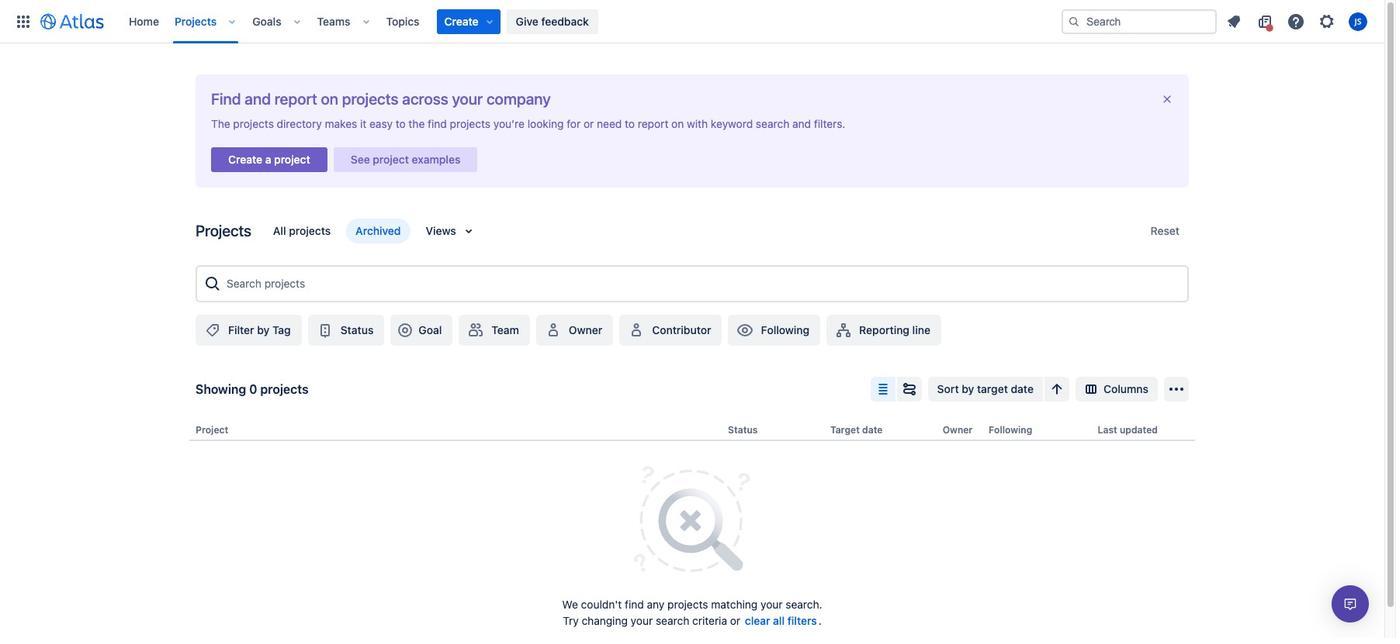 Task type: describe. For each thing, give the bounding box(es) containing it.
directory
[[277, 117, 322, 130]]

owner inside button
[[569, 324, 603, 337]]

or for for
[[584, 117, 594, 130]]

switch to... image
[[14, 12, 33, 31]]

home
[[129, 14, 159, 28]]

makes
[[325, 117, 357, 130]]

goals link
[[248, 9, 286, 34]]

1 project from the left
[[274, 153, 310, 166]]

sort by target date button
[[928, 377, 1043, 402]]

status button
[[308, 315, 385, 346]]

reporting line
[[859, 324, 931, 337]]

0 horizontal spatial date
[[862, 425, 883, 436]]

banner containing home
[[0, 0, 1385, 43]]

topics link
[[382, 9, 424, 34]]

projects inside we couldn't find any projects matching your search. try changing your search criteria or clear all filters .
[[668, 599, 708, 612]]

goals
[[252, 14, 281, 28]]

close banner image
[[1161, 93, 1174, 106]]

filters.
[[814, 117, 846, 130]]

0 vertical spatial on
[[321, 90, 338, 108]]

projects right the
[[233, 117, 274, 130]]

create button
[[437, 9, 500, 34]]

search.
[[786, 599, 823, 612]]

search projects image
[[203, 275, 222, 293]]

.
[[819, 615, 822, 628]]

all
[[773, 615, 785, 628]]

0 vertical spatial search
[[756, 117, 790, 130]]

with
[[687, 117, 708, 130]]

create for create a project
[[228, 153, 262, 166]]

contributor button
[[620, 315, 722, 346]]

teams link
[[313, 9, 355, 34]]

find and report on projects across your company
[[211, 90, 551, 108]]

give feedback
[[516, 14, 589, 28]]

showing 0 projects
[[196, 383, 309, 397]]

search inside we couldn't find any projects matching your search. try changing your search criteria or clear all filters .
[[656, 615, 690, 628]]

goal button
[[391, 315, 453, 346]]

your for company
[[452, 90, 483, 108]]

the
[[409, 117, 425, 130]]

try
[[563, 615, 579, 628]]

following inside following button
[[761, 324, 810, 337]]

reset
[[1151, 224, 1180, 238]]

your for search.
[[761, 599, 783, 612]]

account image
[[1349, 12, 1368, 31]]

updated
[[1120, 425, 1158, 436]]

find inside we couldn't find any projects matching your search. try changing your search criteria or clear all filters .
[[625, 599, 644, 612]]

columns button
[[1076, 377, 1158, 402]]

looking
[[528, 117, 564, 130]]

1 horizontal spatial your
[[631, 615, 653, 628]]

filters
[[788, 615, 817, 628]]

filter by tag
[[228, 324, 291, 337]]

couldn't
[[581, 599, 622, 612]]

filter
[[228, 324, 254, 337]]

projects inside projects link
[[175, 14, 217, 28]]

1 vertical spatial owner
[[943, 425, 973, 436]]

status image
[[316, 321, 334, 340]]

tag image
[[203, 321, 222, 340]]

find
[[211, 90, 241, 108]]

settings image
[[1318, 12, 1337, 31]]

status inside button
[[341, 324, 374, 337]]

1 horizontal spatial following
[[989, 425, 1033, 436]]

a
[[265, 153, 271, 166]]

by for filter
[[257, 324, 270, 337]]

see project examples button
[[334, 143, 478, 177]]

target
[[977, 383, 1008, 396]]

archived button
[[346, 219, 410, 244]]

reporting line button
[[827, 315, 942, 346]]

following button
[[728, 315, 821, 346]]

home link
[[124, 9, 164, 34]]

team button
[[459, 315, 530, 346]]

1 horizontal spatial and
[[793, 117, 811, 130]]

following image
[[736, 321, 755, 340]]

easy
[[370, 117, 393, 130]]

company
[[487, 90, 551, 108]]

topics
[[386, 14, 420, 28]]

team
[[492, 324, 519, 337]]

clear all filters button
[[744, 613, 819, 632]]

the
[[211, 117, 230, 130]]

teams
[[317, 14, 351, 28]]

give
[[516, 14, 539, 28]]

need
[[597, 117, 622, 130]]

all projects
[[273, 224, 331, 238]]

tag
[[272, 324, 291, 337]]

projects left "you're"
[[450, 117, 491, 130]]

we
[[562, 599, 578, 612]]

2 to from the left
[[625, 117, 635, 130]]

examples
[[412, 153, 461, 166]]



Task type: vqa. For each thing, say whether or not it's contained in the screenshot.
right "Browse All" Image
no



Task type: locate. For each thing, give the bounding box(es) containing it.
following
[[761, 324, 810, 337], [989, 425, 1033, 436]]

archived
[[356, 224, 401, 238]]

projects right 0
[[260, 383, 309, 397]]

status
[[341, 324, 374, 337], [728, 425, 758, 436]]

create inside button
[[228, 153, 262, 166]]

notifications image
[[1225, 12, 1244, 31]]

search down any
[[656, 615, 690, 628]]

0 horizontal spatial find
[[428, 117, 447, 130]]

0 horizontal spatial report
[[274, 90, 317, 108]]

0 vertical spatial owner
[[569, 324, 603, 337]]

and left the filters. in the right of the page
[[793, 117, 811, 130]]

sort
[[937, 383, 959, 396]]

see project examples
[[351, 153, 461, 166]]

following right following image
[[761, 324, 810, 337]]

Search projects field
[[222, 270, 1181, 298]]

last
[[1098, 425, 1118, 436]]

create for create
[[444, 14, 479, 28]]

report up directory
[[274, 90, 317, 108]]

0 horizontal spatial search
[[656, 615, 690, 628]]

the projects directory makes it easy to the find projects you're looking for or need to report on with keyword search and filters.
[[211, 117, 846, 130]]

and right find
[[245, 90, 271, 108]]

create left the 'a'
[[228, 153, 262, 166]]

or for criteria
[[730, 615, 741, 628]]

feedback
[[541, 14, 589, 28]]

0 horizontal spatial and
[[245, 90, 271, 108]]

by for sort
[[962, 383, 974, 396]]

create inside popup button
[[444, 14, 479, 28]]

keyword
[[711, 117, 753, 130]]

0 vertical spatial following
[[761, 324, 810, 337]]

owner button
[[536, 315, 613, 346]]

you're
[[494, 117, 525, 130]]

it
[[360, 117, 367, 130]]

display as list image
[[874, 380, 892, 399]]

more options image
[[1167, 380, 1186, 399]]

1 vertical spatial date
[[862, 425, 883, 436]]

contributor
[[652, 324, 711, 337]]

0 horizontal spatial by
[[257, 324, 270, 337]]

1 vertical spatial find
[[625, 599, 644, 612]]

filter by tag button
[[196, 315, 302, 346]]

1 horizontal spatial to
[[625, 117, 635, 130]]

2 vertical spatial your
[[631, 615, 653, 628]]

help image
[[1287, 12, 1306, 31]]

give feedback button
[[507, 9, 598, 34]]

project right the 'a'
[[274, 153, 310, 166]]

on up makes
[[321, 90, 338, 108]]

1 horizontal spatial status
[[728, 425, 758, 436]]

search image
[[1068, 15, 1081, 28]]

projects right home
[[175, 14, 217, 28]]

1 horizontal spatial report
[[638, 117, 669, 130]]

1 horizontal spatial owner
[[943, 425, 973, 436]]

top element
[[9, 0, 1062, 43]]

create a project button
[[211, 143, 327, 177]]

1 horizontal spatial create
[[444, 14, 479, 28]]

report
[[274, 90, 317, 108], [638, 117, 669, 130]]

1 horizontal spatial or
[[730, 615, 741, 628]]

reporting
[[859, 324, 910, 337]]

0 vertical spatial find
[[428, 117, 447, 130]]

all
[[273, 224, 286, 238]]

on left with
[[672, 117, 684, 130]]

0 vertical spatial and
[[245, 90, 271, 108]]

0 vertical spatial projects
[[175, 14, 217, 28]]

line
[[913, 324, 931, 337]]

open intercom messenger image
[[1341, 595, 1360, 614]]

by inside sort by target date dropdown button
[[962, 383, 974, 396]]

see
[[351, 153, 370, 166]]

2 project from the left
[[373, 153, 409, 166]]

1 vertical spatial on
[[672, 117, 684, 130]]

1 vertical spatial search
[[656, 615, 690, 628]]

1 vertical spatial your
[[761, 599, 783, 612]]

0 horizontal spatial or
[[584, 117, 594, 130]]

on
[[321, 90, 338, 108], [672, 117, 684, 130]]

projects up criteria
[[668, 599, 708, 612]]

to right need
[[625, 117, 635, 130]]

search right keyword
[[756, 117, 790, 130]]

Search field
[[1062, 9, 1217, 34]]

projects link
[[170, 9, 221, 34]]

0 horizontal spatial following
[[761, 324, 810, 337]]

0 vertical spatial date
[[1011, 383, 1034, 396]]

1 horizontal spatial date
[[1011, 383, 1034, 396]]

owner
[[569, 324, 603, 337], [943, 425, 973, 436]]

for
[[567, 117, 581, 130]]

0 vertical spatial create
[[444, 14, 479, 28]]

or inside we couldn't find any projects matching your search. try changing your search criteria or clear all filters .
[[730, 615, 741, 628]]

to
[[396, 117, 406, 130], [625, 117, 635, 130]]

2 horizontal spatial your
[[761, 599, 783, 612]]

last updated
[[1098, 425, 1158, 436]]

views button
[[416, 219, 487, 244]]

target
[[831, 425, 860, 436]]

1 vertical spatial status
[[728, 425, 758, 436]]

project
[[196, 425, 228, 436]]

project
[[274, 153, 310, 166], [373, 153, 409, 166]]

date
[[1011, 383, 1034, 396], [862, 425, 883, 436]]

sort by target date
[[937, 383, 1034, 396]]

and
[[245, 90, 271, 108], [793, 117, 811, 130]]

any
[[647, 599, 665, 612]]

0 horizontal spatial status
[[341, 324, 374, 337]]

date inside dropdown button
[[1011, 383, 1034, 396]]

following down target
[[989, 425, 1033, 436]]

1 horizontal spatial on
[[672, 117, 684, 130]]

0
[[249, 383, 257, 397]]

find left any
[[625, 599, 644, 612]]

0 horizontal spatial owner
[[569, 324, 603, 337]]

to left the
[[396, 117, 406, 130]]

0 horizontal spatial on
[[321, 90, 338, 108]]

1 vertical spatial or
[[730, 615, 741, 628]]

create right topics
[[444, 14, 479, 28]]

0 horizontal spatial to
[[396, 117, 406, 130]]

clear
[[745, 615, 770, 628]]

projects up it
[[342, 90, 399, 108]]

we couldn't find any projects matching your search. try changing your search criteria or clear all filters .
[[562, 599, 823, 628]]

by right sort
[[962, 383, 974, 396]]

target date
[[831, 425, 883, 436]]

1 vertical spatial create
[[228, 153, 262, 166]]

display as timeline image
[[900, 380, 919, 399]]

all projects button
[[264, 219, 340, 244]]

1 vertical spatial following
[[989, 425, 1033, 436]]

columns
[[1104, 383, 1149, 396]]

report right need
[[638, 117, 669, 130]]

1 to from the left
[[396, 117, 406, 130]]

criteria
[[692, 615, 727, 628]]

0 horizontal spatial your
[[452, 90, 483, 108]]

find right the
[[428, 117, 447, 130]]

by inside filter by tag button
[[257, 324, 270, 337]]

0 vertical spatial by
[[257, 324, 270, 337]]

projects
[[175, 14, 217, 28], [196, 222, 251, 240]]

across
[[402, 90, 448, 108]]

by
[[257, 324, 270, 337], [962, 383, 974, 396]]

your
[[452, 90, 483, 108], [761, 599, 783, 612], [631, 615, 653, 628]]

0 vertical spatial report
[[274, 90, 317, 108]]

1 vertical spatial by
[[962, 383, 974, 396]]

showing
[[196, 383, 246, 397]]

1 horizontal spatial project
[[373, 153, 409, 166]]

0 horizontal spatial project
[[274, 153, 310, 166]]

projects up search projects icon
[[196, 222, 251, 240]]

0 vertical spatial status
[[341, 324, 374, 337]]

0 vertical spatial your
[[452, 90, 483, 108]]

your right across
[[452, 90, 483, 108]]

by left tag
[[257, 324, 270, 337]]

1 vertical spatial projects
[[196, 222, 251, 240]]

goal
[[419, 324, 442, 337]]

project right "see"
[[373, 153, 409, 166]]

or down 'matching'
[[730, 615, 741, 628]]

projects right all
[[289, 224, 331, 238]]

search
[[756, 117, 790, 130], [656, 615, 690, 628]]

views
[[426, 224, 456, 238]]

or right "for"
[[584, 117, 594, 130]]

1 vertical spatial and
[[793, 117, 811, 130]]

1 horizontal spatial find
[[625, 599, 644, 612]]

1 horizontal spatial search
[[756, 117, 790, 130]]

0 vertical spatial or
[[584, 117, 594, 130]]

reset button
[[1141, 219, 1189, 244]]

matching
[[711, 599, 758, 612]]

0 horizontal spatial create
[[228, 153, 262, 166]]

create a project
[[228, 153, 310, 166]]

changing
[[582, 615, 628, 628]]

1 horizontal spatial by
[[962, 383, 974, 396]]

banner
[[0, 0, 1385, 43]]

create
[[444, 14, 479, 28], [228, 153, 262, 166]]

projects inside button
[[289, 224, 331, 238]]

your up all
[[761, 599, 783, 612]]

your down any
[[631, 615, 653, 628]]

reverse sort order image
[[1048, 380, 1067, 399]]

1 vertical spatial report
[[638, 117, 669, 130]]



